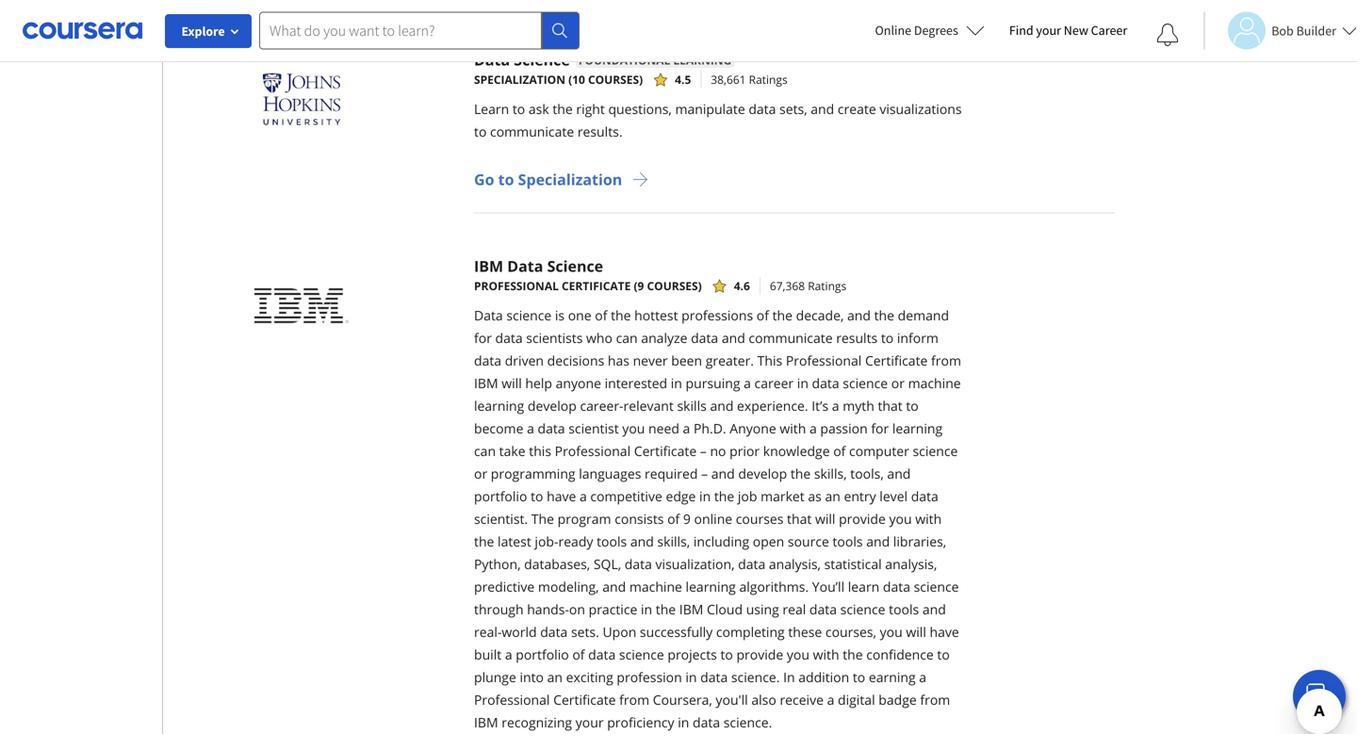 Task type: vqa. For each thing, say whether or not it's contained in the screenshot.
Felipe
no



Task type: locate. For each thing, give the bounding box(es) containing it.
0 horizontal spatial your
[[576, 713, 604, 731]]

0 vertical spatial courses)
[[588, 72, 643, 87]]

and up the greater. on the right of page
[[722, 329, 745, 347]]

0 vertical spatial ratings
[[749, 72, 788, 87]]

0 vertical spatial provide
[[839, 510, 886, 528]]

1 horizontal spatial develop
[[738, 465, 787, 483]]

communicate inside data science is one of the hottest professions of the decade, and the demand for data scientists who can analyze data and communicate results to inform data driven decisions has never been greater. this professional certificate from ibm will help anyone interested in pursuing a career in data science or machine learning develop career-relevant skills and experience.  it's a myth that to become a data scientist you need a ph.d. anyone with a passion for learning can take this professional certificate – no prior knowledge of computer science or programming languages required – and develop the skills, tools, and portfolio to have a competitive edge in the job market as an entry level data scientist.  the program consists of 9 online courses that will provide you with the latest job-ready tools and skills, including open source tools and libraries, python, databases, sql, data visualization, data analysis, statistical analysis, predictive modeling, and machine learning algorithms. you'll learn data science through hands-on practice in the ibm cloud using real data science tools and real-world data sets.  upon successfully completing these courses, you will have built a portfolio of data science projects to provide you with the confidence to plunge into an exciting profession in data science.  in addition to earning a professional certificate from coursera, you'll also receive a digital badge from ibm recognizing your proficiency in data science.
[[749, 329, 833, 347]]

of
[[595, 306, 607, 324], [757, 306, 769, 324], [833, 442, 846, 460], [667, 510, 680, 528], [572, 646, 585, 664]]

data up learn
[[474, 49, 510, 70]]

an right as
[[825, 487, 841, 505]]

can up has
[[616, 329, 638, 347]]

languages
[[579, 465, 641, 483]]

1 horizontal spatial filled star image
[[713, 279, 726, 292]]

profession
[[617, 668, 682, 686]]

science.
[[731, 668, 780, 686], [724, 713, 772, 731]]

1 horizontal spatial ratings
[[808, 278, 847, 294]]

courses) down foundational at the top left
[[588, 72, 643, 87]]

data up 'you'll' at right
[[700, 668, 728, 686]]

demand
[[898, 306, 949, 324]]

or
[[891, 374, 905, 392], [474, 465, 487, 483]]

1 vertical spatial an
[[547, 668, 563, 686]]

tools up statistical
[[833, 533, 863, 550]]

specialization (10 courses)
[[474, 72, 643, 87]]

specialization down results.
[[518, 169, 622, 189]]

take
[[499, 442, 526, 460]]

0 horizontal spatial with
[[780, 419, 806, 437]]

chat with us image
[[1304, 681, 1335, 712]]

create
[[838, 100, 876, 118]]

1 horizontal spatial or
[[891, 374, 905, 392]]

visualization,
[[656, 555, 735, 573]]

upon
[[603, 623, 636, 641]]

your inside data science is one of the hottest professions of the decade, and the demand for data scientists who can analyze data and communicate results to inform data driven decisions has never been greater. this professional certificate from ibm will help anyone interested in pursuing a career in data science or machine learning develop career-relevant skills and experience.  it's a myth that to become a data scientist you need a ph.d. anyone with a passion for learning can take this professional certificate – no prior knowledge of computer science or programming languages required – and develop the skills, tools, and portfolio to have a competitive edge in the job market as an entry level data scientist.  the program consists of 9 online courses that will provide you with the latest job-ready tools and skills, including open source tools and libraries, python, databases, sql, data visualization, data analysis, statistical analysis, predictive modeling, and machine learning algorithms. you'll learn data science through hands-on practice in the ibm cloud using real data science tools and real-world data sets.  upon successfully completing these courses, you will have built a portfolio of data science projects to provide you with the confidence to plunge into an exciting profession in data science.  in addition to earning a professional certificate from coursera, you'll also receive a digital badge from ibm recognizing your proficiency in data science.
[[576, 713, 604, 731]]

0 vertical spatial that
[[878, 397, 903, 415]]

0 horizontal spatial skills,
[[657, 533, 690, 550]]

sets.
[[571, 623, 599, 641]]

you'll
[[716, 691, 748, 709]]

certificate down exciting
[[553, 691, 616, 709]]

0 horizontal spatial communicate
[[490, 123, 574, 140]]

required
[[645, 465, 698, 483]]

– right required
[[701, 465, 708, 483]]

0 vertical spatial communicate
[[490, 123, 574, 140]]

that right myth
[[878, 397, 903, 415]]

builder
[[1296, 22, 1336, 39]]

1 horizontal spatial an
[[825, 487, 841, 505]]

proficiency
[[607, 713, 674, 731]]

libraries,
[[893, 533, 946, 550]]

1 vertical spatial data
[[507, 256, 543, 276]]

and up level
[[887, 465, 911, 483]]

your down exciting
[[576, 713, 604, 731]]

the
[[553, 100, 573, 118], [611, 306, 631, 324], [772, 306, 793, 324], [874, 306, 894, 324], [791, 465, 811, 483], [714, 487, 734, 505], [474, 533, 494, 550], [656, 600, 676, 618], [843, 646, 863, 664]]

1 horizontal spatial machine
[[908, 374, 961, 392]]

or down become
[[474, 465, 487, 483]]

2 vertical spatial with
[[813, 646, 839, 664]]

a up program
[[580, 487, 587, 505]]

science up professional certificate (9 courses)
[[547, 256, 603, 276]]

latest
[[498, 533, 531, 550]]

source
[[788, 533, 829, 550]]

0 horizontal spatial that
[[787, 510, 812, 528]]

filled star image left "4.5"
[[654, 73, 667, 86]]

competitive
[[590, 487, 662, 505]]

for left scientists
[[474, 329, 492, 347]]

0 horizontal spatial develop
[[528, 397, 577, 415]]

bob builder button
[[1204, 12, 1357, 49]]

0 horizontal spatial can
[[474, 442, 496, 460]]

1 vertical spatial communicate
[[749, 329, 833, 347]]

2 horizontal spatial with
[[915, 510, 942, 528]]

can
[[616, 329, 638, 347], [474, 442, 496, 460]]

2 horizontal spatial learning
[[892, 419, 943, 437]]

ask
[[529, 100, 549, 118]]

0 horizontal spatial provide
[[737, 646, 783, 664]]

1 horizontal spatial courses)
[[647, 278, 702, 294]]

data inside learn to ask the right questions, manipulate data sets, and create visualizations to communicate results.
[[749, 100, 776, 118]]

data inside data science is one of the hottest professions of the decade, and the demand for data scientists who can analyze data and communicate results to inform data driven decisions has never been greater. this professional certificate from ibm will help anyone interested in pursuing a career in data science or machine learning develop career-relevant skills and experience.  it's a myth that to become a data scientist you need a ph.d. anyone with a passion for learning can take this professional certificate – no prior knowledge of computer science or programming languages required – and develop the skills, tools, and portfolio to have a competitive edge in the job market as an entry level data scientist.  the program consists of 9 online courses that will provide you with the latest job-ready tools and skills, including open source tools and libraries, python, databases, sql, data visualization, data analysis, statistical analysis, predictive modeling, and machine learning algorithms. you'll learn data science through hands-on practice in the ibm cloud using real data science tools and real-world data sets.  upon successfully completing these courses, you will have built a portfolio of data science projects to provide you with the confidence to plunge into an exciting profession in data science.  in addition to earning a professional certificate from coursera, you'll also receive a digital badge from ibm recognizing your proficiency in data science.
[[474, 306, 503, 324]]

a right need
[[683, 419, 690, 437]]

confidence
[[866, 646, 934, 664]]

ratings up sets,
[[749, 72, 788, 87]]

inform
[[897, 329, 939, 347]]

0 horizontal spatial ratings
[[749, 72, 788, 87]]

0 vertical spatial portfolio
[[474, 487, 527, 505]]

and up confidence
[[923, 600, 946, 618]]

data right the learn
[[883, 578, 910, 596]]

1 horizontal spatial will
[[815, 510, 835, 528]]

with up libraries,
[[915, 510, 942, 528]]

1 vertical spatial ratings
[[808, 278, 847, 294]]

1 vertical spatial provide
[[737, 646, 783, 664]]

0 vertical spatial learning
[[474, 397, 524, 415]]

digital
[[838, 691, 875, 709]]

for
[[474, 329, 492, 347], [871, 419, 889, 437]]

None search field
[[259, 12, 580, 49]]

to right confidence
[[937, 646, 950, 664]]

the up the python,
[[474, 533, 494, 550]]

go
[[474, 169, 494, 189]]

and
[[811, 100, 834, 118], [847, 306, 871, 324], [722, 329, 745, 347], [710, 397, 734, 415], [711, 465, 735, 483], [887, 465, 911, 483], [630, 533, 654, 550], [866, 533, 890, 550], [602, 578, 626, 596], [923, 600, 946, 618]]

online degrees button
[[860, 9, 1000, 51]]

0 vertical spatial filled star image
[[654, 73, 667, 86]]

1 vertical spatial your
[[576, 713, 604, 731]]

explore
[[181, 23, 225, 40]]

0 horizontal spatial tools
[[597, 533, 627, 550]]

communicate up this at the right of page
[[749, 329, 833, 347]]

–
[[700, 442, 707, 460], [701, 465, 708, 483]]

data left sets,
[[749, 100, 776, 118]]

that up source
[[787, 510, 812, 528]]

machine down the visualization,
[[629, 578, 682, 596]]

tools,
[[850, 465, 884, 483]]

analysis,
[[769, 555, 821, 573], [885, 555, 937, 573]]

have up the
[[547, 487, 576, 505]]

0 horizontal spatial analysis,
[[769, 555, 821, 573]]

including
[[693, 533, 749, 550]]

0 horizontal spatial or
[[474, 465, 487, 483]]

0 vertical spatial develop
[[528, 397, 577, 415]]

tools up confidence
[[889, 600, 919, 618]]

tools
[[597, 533, 627, 550], [833, 533, 863, 550], [889, 600, 919, 618]]

find your new career
[[1009, 22, 1127, 39]]

decisions
[[547, 352, 604, 369]]

career-
[[580, 397, 623, 415]]

a right built
[[505, 646, 512, 664]]

will down as
[[815, 510, 835, 528]]

38,661 ratings
[[711, 72, 788, 87]]

1 vertical spatial –
[[701, 465, 708, 483]]

your right find in the top of the page
[[1036, 22, 1061, 39]]

in right career
[[797, 374, 809, 392]]

filled star image
[[654, 73, 667, 86], [713, 279, 726, 292]]

1 horizontal spatial skills,
[[814, 465, 847, 483]]

9
[[683, 510, 691, 528]]

show notifications image
[[1157, 24, 1179, 46]]

learn to ask the right questions, manipulate data sets, and create visualizations to communicate results.
[[474, 100, 962, 140]]

provide down entry
[[839, 510, 886, 528]]

2 horizontal spatial tools
[[889, 600, 919, 618]]

right
[[576, 100, 605, 118]]

portfolio up scientist. at the bottom of page
[[474, 487, 527, 505]]

will up confidence
[[906, 623, 926, 641]]

0 vertical spatial with
[[780, 419, 806, 437]]

0 vertical spatial your
[[1036, 22, 1061, 39]]

machine
[[908, 374, 961, 392], [629, 578, 682, 596]]

scientist.
[[474, 510, 528, 528]]

0 vertical spatial machine
[[908, 374, 961, 392]]

1 horizontal spatial communicate
[[749, 329, 833, 347]]

ratings for data science
[[749, 72, 788, 87]]

courses) up hottest on the top of the page
[[647, 278, 702, 294]]

skills, up as
[[814, 465, 847, 483]]

knowledge
[[763, 442, 830, 460]]

1 vertical spatial can
[[474, 442, 496, 460]]

been
[[671, 352, 702, 369]]

data
[[474, 49, 510, 70], [507, 256, 543, 276], [474, 306, 503, 324]]

67,368
[[770, 278, 805, 294]]

0 horizontal spatial filled star image
[[654, 73, 667, 86]]

2 vertical spatial data
[[474, 306, 503, 324]]

0 vertical spatial have
[[547, 487, 576, 505]]

1 vertical spatial filled star image
[[713, 279, 726, 292]]

prior
[[730, 442, 760, 460]]

portfolio up into
[[516, 646, 569, 664]]

0 horizontal spatial machine
[[629, 578, 682, 596]]

0 horizontal spatial courses)
[[588, 72, 643, 87]]

1 vertical spatial with
[[915, 510, 942, 528]]

2 vertical spatial will
[[906, 623, 926, 641]]

or down inform
[[891, 374, 905, 392]]

the up 'results' on the top right
[[874, 306, 894, 324]]

1 horizontal spatial have
[[930, 623, 959, 641]]

your
[[1036, 22, 1061, 39], [576, 713, 604, 731]]

bob builder
[[1272, 22, 1336, 39]]

of right professions
[[757, 306, 769, 324]]

What do you want to learn? text field
[[259, 12, 542, 49]]

analyze
[[641, 329, 688, 347]]

from up proficiency
[[619, 691, 649, 709]]

new
[[1064, 22, 1088, 39]]

sql,
[[594, 555, 621, 573]]

modeling,
[[538, 578, 599, 596]]

communicate down ask
[[490, 123, 574, 140]]

the right ask
[[553, 100, 573, 118]]

to down learn
[[474, 123, 487, 140]]

learning up cloud
[[686, 578, 736, 596]]

1 vertical spatial learning
[[892, 419, 943, 437]]

1 horizontal spatial can
[[616, 329, 638, 347]]

addition
[[798, 668, 849, 686]]

4.5
[[675, 72, 691, 87]]

develop
[[528, 397, 577, 415], [738, 465, 787, 483]]

1 vertical spatial develop
[[738, 465, 787, 483]]

professional down the plunge
[[474, 691, 550, 709]]

1 horizontal spatial your
[[1036, 22, 1061, 39]]

scientist
[[569, 419, 619, 437]]

it's
[[812, 397, 829, 415]]

0 horizontal spatial have
[[547, 487, 576, 505]]

0 vertical spatial data
[[474, 49, 510, 70]]

science up specialization (10 courses)
[[514, 49, 570, 70]]

in down been
[[671, 374, 682, 392]]

with up the addition
[[813, 646, 839, 664]]

data up exciting
[[588, 646, 616, 664]]

the down knowledge
[[791, 465, 811, 483]]

with up knowledge
[[780, 419, 806, 437]]

0 horizontal spatial for
[[474, 329, 492, 347]]

1 horizontal spatial for
[[871, 419, 889, 437]]

1 vertical spatial courses)
[[647, 278, 702, 294]]

science. down 'you'll' at right
[[724, 713, 772, 731]]

data down professions
[[691, 329, 718, 347]]

– left no
[[700, 442, 707, 460]]

1 horizontal spatial tools
[[833, 533, 863, 550]]

arrow right image
[[632, 171, 649, 188]]

completing
[[716, 623, 785, 641]]

1 horizontal spatial learning
[[686, 578, 736, 596]]

learn
[[848, 578, 880, 596]]

the inside learn to ask the right questions, manipulate data sets, and create visualizations to communicate results.
[[553, 100, 573, 118]]

predictive
[[474, 578, 535, 596]]

and down pursuing
[[710, 397, 734, 415]]

courses)
[[588, 72, 643, 87], [647, 278, 702, 294]]

1 horizontal spatial analysis,
[[885, 555, 937, 573]]

1 vertical spatial machine
[[629, 578, 682, 596]]

1 vertical spatial for
[[871, 419, 889, 437]]

to right myth
[[906, 397, 919, 415]]

0 vertical spatial science.
[[731, 668, 780, 686]]

on
[[569, 600, 585, 618]]

ratings for ibm data science
[[808, 278, 847, 294]]

an right into
[[547, 668, 563, 686]]

and down consists
[[630, 533, 654, 550]]

a right earning on the right of page
[[919, 668, 927, 686]]

will down driven
[[502, 374, 522, 392]]

science left is at the left top of the page
[[506, 306, 552, 324]]

2 vertical spatial learning
[[686, 578, 736, 596]]

and right sets,
[[811, 100, 834, 118]]

learning
[[673, 52, 732, 68]]

ibm up successfully
[[679, 600, 703, 618]]

machine down inform
[[908, 374, 961, 392]]

data down you'll
[[810, 600, 837, 618]]

for up computer
[[871, 419, 889, 437]]

0 horizontal spatial will
[[502, 374, 522, 392]]

badge
[[879, 691, 917, 709]]

can down become
[[474, 442, 496, 460]]

also
[[751, 691, 776, 709]]

from right badge
[[920, 691, 950, 709]]

has
[[608, 352, 630, 369]]

science. up also at the right bottom of the page
[[731, 668, 780, 686]]

data up professional certificate (9 courses)
[[507, 256, 543, 276]]

provide
[[839, 510, 886, 528], [737, 646, 783, 664]]

1 vertical spatial portfolio
[[516, 646, 569, 664]]

and up statistical
[[866, 533, 890, 550]]



Task type: describe. For each thing, give the bounding box(es) containing it.
0 horizontal spatial learning
[[474, 397, 524, 415]]

and down no
[[711, 465, 735, 483]]

anyone
[[730, 419, 776, 437]]

career
[[755, 374, 794, 392]]

learn
[[474, 100, 509, 118]]

0 vertical spatial specialization
[[474, 72, 565, 87]]

of left 9
[[667, 510, 680, 528]]

to right 'results' on the top right
[[881, 329, 894, 347]]

science down the learn
[[840, 600, 885, 618]]

need
[[648, 419, 679, 437]]

2 horizontal spatial will
[[906, 623, 926, 641]]

hottest
[[634, 306, 678, 324]]

programming
[[491, 465, 575, 483]]

as
[[808, 487, 822, 505]]

you down relevant
[[622, 419, 645, 437]]

market
[[761, 487, 805, 505]]

67,368 ratings
[[770, 278, 847, 294]]

0 horizontal spatial an
[[547, 668, 563, 686]]

1 vertical spatial will
[[815, 510, 835, 528]]

1 vertical spatial science
[[547, 256, 603, 276]]

communicate inside learn to ask the right questions, manipulate data sets, and create visualizations to communicate results.
[[490, 123, 574, 140]]

(9
[[634, 278, 644, 294]]

the down 67,368 at the top of page
[[772, 306, 793, 324]]

data right level
[[911, 487, 939, 505]]

bob
[[1272, 22, 1294, 39]]

this
[[757, 352, 782, 369]]

1 vertical spatial have
[[930, 623, 959, 641]]

to left ask
[[513, 100, 525, 118]]

skills
[[677, 397, 707, 415]]

algorithms.
[[739, 578, 809, 596]]

0 vertical spatial skills,
[[814, 465, 847, 483]]

to down "completing"
[[720, 646, 733, 664]]

1 vertical spatial science.
[[724, 713, 772, 731]]

become
[[474, 419, 523, 437]]

1 horizontal spatial with
[[813, 646, 839, 664]]

professions
[[682, 306, 753, 324]]

find
[[1009, 22, 1034, 39]]

through
[[474, 600, 524, 618]]

of down passion
[[833, 442, 846, 460]]

you down level
[[889, 510, 912, 528]]

1 horizontal spatial that
[[878, 397, 903, 415]]

this
[[529, 442, 551, 460]]

the down courses,
[[843, 646, 863, 664]]

into
[[520, 668, 544, 686]]

0 vertical spatial science
[[514, 49, 570, 70]]

job
[[738, 487, 757, 505]]

data for science
[[474, 49, 510, 70]]

passion
[[820, 419, 868, 437]]

consists
[[615, 510, 664, 528]]

0 vertical spatial an
[[825, 487, 841, 505]]

data left driven
[[474, 352, 501, 369]]

ready
[[558, 533, 593, 550]]

0 vertical spatial for
[[474, 329, 492, 347]]

in up online
[[699, 487, 711, 505]]

open
[[753, 533, 784, 550]]

pursuing
[[686, 374, 740, 392]]

a left career
[[744, 374, 751, 392]]

cloud
[[707, 600, 743, 618]]

professional down 'results' on the top right
[[786, 352, 862, 369]]

a down the addition
[[827, 691, 834, 709]]

from down inform
[[931, 352, 961, 369]]

data up it's
[[812, 374, 839, 392]]

data down the "open"
[[738, 555, 766, 573]]

of right one
[[595, 306, 607, 324]]

who
[[586, 329, 613, 347]]

the up successfully
[[656, 600, 676, 618]]

in down coursera,
[[678, 713, 689, 731]]

ibm down the plunge
[[474, 713, 498, 731]]

help
[[525, 374, 552, 392]]

computer
[[849, 442, 909, 460]]

the left job
[[714, 487, 734, 505]]

exciting
[[566, 668, 613, 686]]

anyone
[[556, 374, 601, 392]]

0 vertical spatial will
[[502, 374, 522, 392]]

a down it's
[[810, 419, 817, 437]]

successfully
[[640, 623, 713, 641]]

in
[[783, 668, 795, 686]]

data right sql,
[[625, 555, 652, 573]]

scientists
[[526, 329, 583, 347]]

databases,
[[524, 555, 590, 573]]

certificate up one
[[562, 278, 631, 294]]

to down programming
[[531, 487, 543, 505]]

real-
[[474, 623, 502, 641]]

2 analysis, from the left
[[885, 555, 937, 573]]

1 horizontal spatial provide
[[839, 510, 886, 528]]

science down libraries,
[[914, 578, 959, 596]]

data science by johns hopkins university image
[[254, 52, 349, 147]]

recognizing
[[502, 713, 572, 731]]

a up this
[[527, 419, 534, 437]]

foundational
[[579, 52, 670, 68]]

and inside learn to ask the right questions, manipulate data sets, and create visualizations to communicate results.
[[811, 100, 834, 118]]

ibm up become
[[474, 374, 498, 392]]

real
[[783, 600, 806, 618]]

career
[[1091, 22, 1127, 39]]

1 vertical spatial skills,
[[657, 533, 690, 550]]

1 vertical spatial specialization
[[518, 169, 622, 189]]

professional down ibm data science
[[474, 278, 559, 294]]

data down coursera,
[[693, 713, 720, 731]]

you down these
[[787, 646, 810, 664]]

statistical
[[824, 555, 882, 573]]

the
[[531, 510, 554, 528]]

online degrees
[[875, 22, 958, 39]]

is
[[555, 306, 565, 324]]

greater.
[[706, 352, 754, 369]]

1 vertical spatial that
[[787, 510, 812, 528]]

coursera,
[[653, 691, 712, 709]]

science up profession at bottom
[[619, 646, 664, 664]]

results.
[[578, 123, 623, 140]]

0 vertical spatial or
[[891, 374, 905, 392]]

projects
[[668, 646, 717, 664]]

science right computer
[[913, 442, 958, 460]]

these
[[788, 623, 822, 641]]

to right go at the top left
[[498, 169, 514, 189]]

you up confidence
[[880, 623, 903, 641]]

1 vertical spatial or
[[474, 465, 487, 483]]

manipulate
[[675, 100, 745, 118]]

sets,
[[779, 100, 807, 118]]

and up the practice
[[602, 578, 626, 596]]

in right the practice
[[641, 600, 652, 618]]

0 vertical spatial can
[[616, 329, 638, 347]]

the up who at the left top of page
[[611, 306, 631, 324]]

experience.
[[737, 397, 808, 415]]

1 analysis, from the left
[[769, 555, 821, 573]]

coursera image
[[23, 15, 142, 45]]

of down sets.
[[572, 646, 585, 664]]

38,661
[[711, 72, 746, 87]]

ibm down go at the top left
[[474, 256, 503, 276]]

certificate down need
[[634, 442, 697, 460]]

professional down scientist
[[555, 442, 631, 460]]

filled star image for data science
[[654, 73, 667, 86]]

data down the hands-
[[540, 623, 568, 641]]

ibm data science by ibm image
[[254, 259, 349, 353]]

edge
[[666, 487, 696, 505]]

certificate down inform
[[865, 352, 928, 369]]

to up digital
[[853, 668, 865, 686]]

you'll
[[812, 578, 845, 596]]

courses
[[736, 510, 784, 528]]

a right it's
[[832, 397, 839, 415]]

world
[[502, 623, 537, 641]]

online
[[875, 22, 911, 39]]

data for science
[[474, 306, 503, 324]]

receive
[[780, 691, 824, 709]]

in down projects
[[686, 668, 697, 686]]

science up myth
[[843, 374, 888, 392]]

and up 'results' on the top right
[[847, 306, 871, 324]]

visualizations
[[880, 100, 962, 118]]

data up driven
[[495, 329, 523, 347]]

earning
[[869, 668, 916, 686]]

0 vertical spatial –
[[700, 442, 707, 460]]

relevant
[[623, 397, 674, 415]]

data up this
[[538, 419, 565, 437]]

results
[[836, 329, 878, 347]]

filled star image for ibm data science
[[713, 279, 726, 292]]

explore button
[[165, 14, 252, 48]]

hands-
[[527, 600, 569, 618]]

ibm data science
[[474, 256, 603, 276]]

plunge
[[474, 668, 516, 686]]

python,
[[474, 555, 521, 573]]

built
[[474, 646, 502, 664]]



